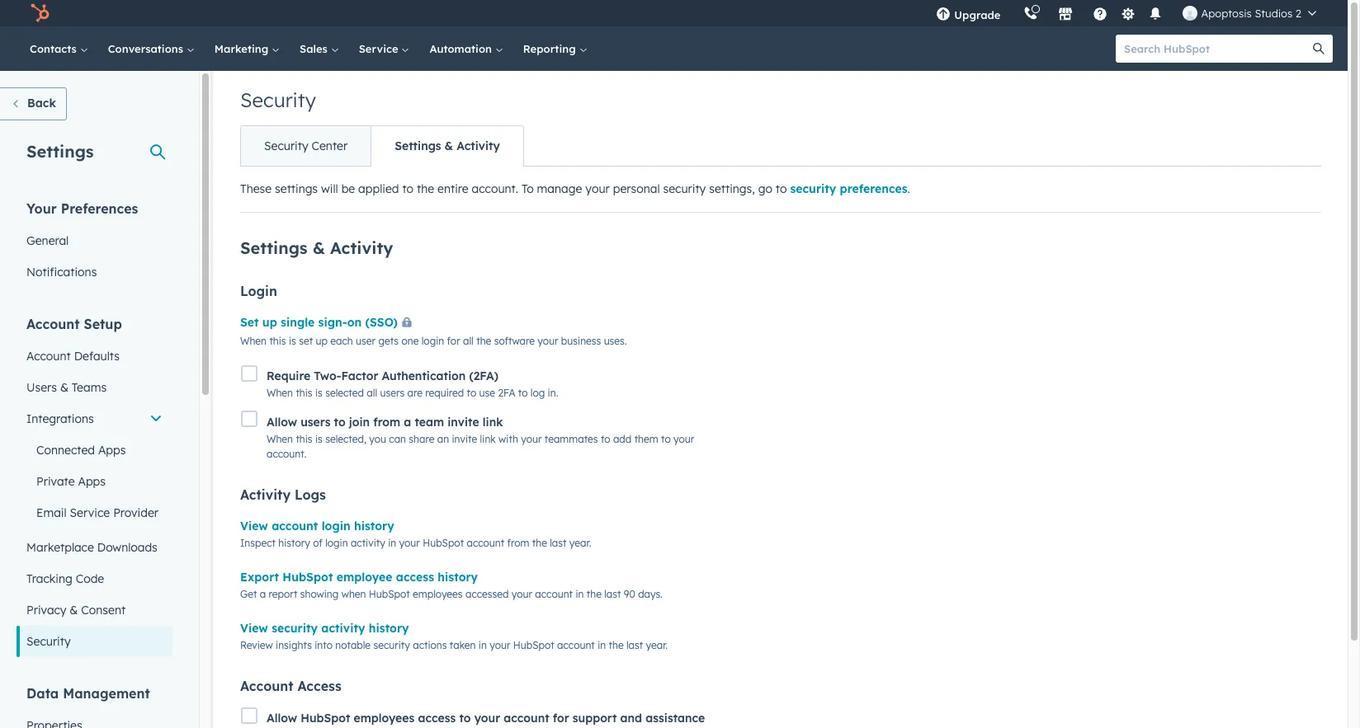 Task type: vqa. For each thing, say whether or not it's contained in the screenshot.
1st Link opens in a new window icon from the bottom of the 'Learn more about user permissions' Link
no



Task type: locate. For each thing, give the bounding box(es) containing it.
integrations button
[[17, 404, 172, 435]]

this down single
[[269, 335, 286, 347]]

reporting link
[[513, 26, 597, 71]]

0 horizontal spatial year.
[[569, 537, 591, 549]]

1 vertical spatial from
[[507, 537, 529, 549]]

from up accessed
[[507, 537, 529, 549]]

selected,
[[325, 433, 366, 445]]

all down factor
[[367, 387, 377, 400]]

invite right an
[[452, 433, 477, 445]]

0 vertical spatial invite
[[447, 415, 479, 430]]

1 vertical spatial allow
[[267, 711, 297, 726]]

0 vertical spatial year.
[[569, 537, 591, 549]]

last inside view security activity history review insights into notable security actions taken in your hubspot account in the last year.
[[626, 639, 643, 652]]

1 vertical spatial up
[[316, 335, 328, 347]]

conversations
[[108, 42, 186, 55]]

contacts
[[30, 42, 80, 55]]

menu containing apoptosis studios 2
[[925, 0, 1328, 26]]

allow
[[267, 415, 297, 430], [267, 711, 297, 726]]

2 vertical spatial last
[[626, 639, 643, 652]]

settings & activity link
[[371, 126, 523, 166]]

login up the of
[[322, 519, 350, 534]]

in right taken
[[479, 639, 487, 652]]

in left 90
[[576, 588, 584, 601]]

1 vertical spatial service
[[70, 506, 110, 521]]

activity inside the view account login history inspect history of login activity in your hubspot account from the last year.
[[351, 537, 385, 549]]

login right the of
[[325, 537, 348, 549]]

link left with
[[480, 433, 496, 445]]

up right 'set'
[[316, 335, 328, 347]]

gets
[[378, 335, 399, 347]]

2 vertical spatial is
[[315, 433, 323, 445]]

assistance
[[646, 711, 705, 726]]

privacy & consent
[[26, 603, 126, 618]]

back link
[[0, 87, 67, 120]]

1 vertical spatial apps
[[78, 475, 106, 489]]

settings & activity
[[395, 139, 500, 153], [240, 238, 393, 258]]

1 vertical spatial view
[[240, 621, 268, 636]]

management
[[63, 686, 150, 702]]

from inside allow users to join from a team invite link when this is selected, you can share an invite link with your teammates to add them to your account.
[[373, 415, 400, 430]]

to right them at left
[[661, 433, 671, 445]]

access inside export hubspot employee access history get a report showing when hubspot employees accessed your account in the last 90 days.
[[396, 570, 434, 585]]

up inside set up single sign-on (sso) button
[[262, 315, 277, 330]]

& for users & teams link
[[60, 380, 68, 395]]

is left selected,
[[315, 433, 323, 445]]

2 horizontal spatial settings
[[395, 139, 441, 153]]

sales
[[300, 42, 331, 55]]

code
[[76, 572, 104, 587]]

0 horizontal spatial last
[[550, 537, 567, 549]]

1 vertical spatial account.
[[267, 448, 307, 460]]

1 vertical spatial users
[[300, 415, 330, 430]]

data management element
[[17, 685, 172, 729]]

0 horizontal spatial users
[[300, 415, 330, 430]]

0 vertical spatial from
[[373, 415, 400, 430]]

0 vertical spatial login
[[422, 335, 444, 347]]

to left the use
[[467, 387, 476, 400]]

this down "require"
[[296, 387, 312, 400]]

1 vertical spatial settings & activity
[[240, 238, 393, 258]]

uses.
[[604, 335, 627, 347]]

0 vertical spatial is
[[289, 335, 296, 347]]

be
[[341, 182, 355, 196]]

view inside the view account login history inspect history of login activity in your hubspot account from the last year.
[[240, 519, 268, 534]]

last inside export hubspot employee access history get a report showing when hubspot employees accessed your account in the last 90 days.
[[604, 588, 621, 601]]

in up employee
[[388, 537, 396, 549]]

email
[[36, 506, 67, 521]]

navigation
[[240, 125, 524, 167]]

activity up employee
[[351, 537, 385, 549]]

hubspot down employee
[[369, 588, 410, 601]]

1 vertical spatial activity
[[330, 238, 393, 258]]

the
[[417, 182, 434, 196], [476, 335, 491, 347], [532, 537, 547, 549], [587, 588, 602, 601], [609, 639, 624, 652]]

view inside view security activity history review insights into notable security actions taken in your hubspot account in the last year.
[[240, 621, 268, 636]]

help image
[[1093, 7, 1108, 22]]

0 vertical spatial apps
[[98, 443, 126, 458]]

your right taken
[[490, 639, 510, 652]]

0 vertical spatial up
[[262, 315, 277, 330]]

0 horizontal spatial a
[[260, 588, 266, 601]]

set up single sign-on (sso) button
[[240, 313, 418, 334]]

account up the of
[[272, 519, 318, 534]]

view security activity history link
[[240, 621, 409, 636]]

activity inside view security activity history review insights into notable security actions taken in your hubspot account in the last year.
[[321, 621, 365, 636]]

settings & activity down will
[[240, 238, 393, 258]]

0 vertical spatial access
[[396, 570, 434, 585]]

0 vertical spatial activity
[[457, 139, 500, 153]]

1 horizontal spatial last
[[604, 588, 621, 601]]

required
[[425, 387, 464, 400]]

apps for private apps
[[78, 475, 106, 489]]

allow inside allow users to join from a team invite link when this is selected, you can share an invite link with your teammates to add them to your account.
[[267, 415, 297, 430]]

account.
[[472, 182, 518, 196], [267, 448, 307, 460]]

activity down be
[[330, 238, 393, 258]]

security down privacy
[[26, 635, 71, 649]]

support
[[573, 711, 617, 726]]

security inside the account setup element
[[26, 635, 71, 649]]

require two-factor authentication (2fa) when this is selected all users are required to use 2fa to log in.
[[267, 369, 558, 400]]

contacts link
[[20, 26, 98, 71]]

0 vertical spatial activity
[[351, 537, 385, 549]]

2 vertical spatial this
[[296, 433, 312, 445]]

history up accessed
[[438, 570, 478, 585]]

in
[[388, 537, 396, 549], [576, 588, 584, 601], [479, 639, 487, 652], [598, 639, 606, 652]]

employees down notable
[[354, 711, 415, 726]]

1 vertical spatial when
[[267, 387, 293, 400]]

marketing
[[214, 42, 272, 55]]

settings,
[[709, 182, 755, 196]]

access down "actions"
[[418, 711, 456, 726]]

account. up activity logs
[[267, 448, 307, 460]]

hubspot right taken
[[513, 639, 554, 652]]

when up activity logs
[[267, 433, 293, 445]]

history
[[354, 519, 394, 534], [278, 537, 310, 549], [438, 570, 478, 585], [369, 621, 409, 636]]

apps for connected apps
[[98, 443, 126, 458]]

calling icon button
[[1017, 2, 1045, 24]]

your inside the view account login history inspect history of login activity in your hubspot account from the last year.
[[399, 537, 420, 549]]

a inside allow users to join from a team invite link when this is selected, you can share an invite link with your teammates to add them to your account.
[[404, 415, 411, 430]]

your right them at left
[[673, 433, 694, 445]]

users left are
[[380, 387, 405, 400]]

service right sales "link"
[[359, 42, 401, 55]]

0 vertical spatial view
[[240, 519, 268, 534]]

2 vertical spatial account
[[240, 678, 293, 695]]

security up insights
[[272, 621, 318, 636]]

0 vertical spatial account
[[26, 316, 80, 333]]

activity up 'entire'
[[457, 139, 500, 153]]

is down two- on the bottom of page
[[315, 387, 323, 400]]

this inside allow users to join from a team invite link when this is selected, you can share an invite link with your teammates to add them to your account.
[[296, 433, 312, 445]]

1 horizontal spatial account.
[[472, 182, 518, 196]]

.
[[907, 182, 910, 196]]

join
[[349, 415, 370, 430]]

apps down integrations button
[[98, 443, 126, 458]]

1 allow from the top
[[267, 415, 297, 430]]

your right accessed
[[511, 588, 532, 601]]

activity logs
[[240, 487, 326, 503]]

1 vertical spatial a
[[260, 588, 266, 601]]

for
[[447, 335, 460, 347], [553, 711, 569, 726]]

all
[[463, 335, 474, 347], [367, 387, 377, 400]]

0 horizontal spatial from
[[373, 415, 400, 430]]

0 horizontal spatial settings
[[26, 141, 94, 162]]

account right accessed
[[535, 588, 573, 601]]

settings down back
[[26, 141, 94, 162]]

account up accessed
[[467, 537, 504, 549]]

users up selected,
[[300, 415, 330, 430]]

connected apps
[[36, 443, 126, 458]]

account inside view security activity history review insights into notable security actions taken in your hubspot account in the last year.
[[557, 639, 595, 652]]

1 horizontal spatial a
[[404, 415, 411, 430]]

2 allow from the top
[[267, 711, 297, 726]]

to
[[402, 182, 414, 196], [776, 182, 787, 196], [467, 387, 476, 400], [518, 387, 528, 400], [334, 415, 346, 430], [601, 433, 610, 445], [661, 433, 671, 445], [459, 711, 471, 726]]

& up 'entire'
[[444, 139, 453, 153]]

history left the of
[[278, 537, 310, 549]]

apoptosis studios 2
[[1201, 7, 1301, 20]]

invite
[[447, 415, 479, 430], [452, 433, 477, 445]]

general link
[[17, 225, 172, 257]]

settings up 'entire'
[[395, 139, 441, 153]]

access for to
[[418, 711, 456, 726]]

users & teams
[[26, 380, 107, 395]]

year. inside view security activity history review insights into notable security actions taken in your hubspot account in the last year.
[[646, 639, 668, 652]]

menu
[[925, 0, 1328, 26]]

email service provider
[[36, 506, 158, 521]]

1 horizontal spatial service
[[359, 42, 401, 55]]

when inside require two-factor authentication (2fa) when this is selected all users are required to use 2fa to log in.
[[267, 387, 293, 400]]

1 vertical spatial this
[[296, 387, 312, 400]]

hubspot inside the view account login history inspect history of login activity in your hubspot account from the last year.
[[423, 537, 464, 549]]

settings inside settings & activity link
[[395, 139, 441, 153]]

1 vertical spatial activity
[[321, 621, 365, 636]]

up right set
[[262, 315, 277, 330]]

report
[[269, 588, 297, 601]]

can
[[389, 433, 406, 445]]

from inside the view account login history inspect history of login activity in your hubspot account from the last year.
[[507, 537, 529, 549]]

this inside require two-factor authentication (2fa) when this is selected all users are required to use 2fa to log in.
[[296, 387, 312, 400]]

link up with
[[483, 415, 503, 430]]

view account login history inspect history of login activity in your hubspot account from the last year.
[[240, 519, 591, 549]]

your inside view security activity history review insights into notable security actions taken in your hubspot account in the last year.
[[490, 639, 510, 652]]

the inside view security activity history review insights into notable security actions taken in your hubspot account in the last year.
[[609, 639, 624, 652]]

your right manage
[[585, 182, 610, 196]]

service
[[359, 42, 401, 55], [70, 506, 110, 521]]

from
[[373, 415, 400, 430], [507, 537, 529, 549]]

this
[[269, 335, 286, 347], [296, 387, 312, 400], [296, 433, 312, 445]]

this left selected,
[[296, 433, 312, 445]]

preferences
[[840, 182, 907, 196]]

1 vertical spatial last
[[604, 588, 621, 601]]

0 horizontal spatial up
[[262, 315, 277, 330]]

calling icon image
[[1024, 7, 1039, 21]]

when inside allow users to join from a team invite link when this is selected, you can share an invite link with your teammates to add them to your account.
[[267, 433, 293, 445]]

1 vertical spatial employees
[[354, 711, 415, 726]]

1 vertical spatial is
[[315, 387, 323, 400]]

2 horizontal spatial last
[[626, 639, 643, 652]]

account left support at the left
[[504, 711, 549, 726]]

to down taken
[[459, 711, 471, 726]]

security up security center "link"
[[240, 87, 316, 112]]

email service provider link
[[17, 498, 172, 529]]

hubspot up export hubspot employee access history get a report showing when hubspot employees accessed your account in the last 90 days. at the left bottom of the page
[[423, 537, 464, 549]]

& right privacy
[[70, 603, 78, 618]]

set
[[240, 315, 259, 330]]

& right 'users'
[[60, 380, 68, 395]]

2 vertical spatial security
[[26, 635, 71, 649]]

0 horizontal spatial for
[[447, 335, 460, 347]]

all up (2fa) at the left bottom of the page
[[463, 335, 474, 347]]

service down private apps link
[[70, 506, 110, 521]]

all inside require two-factor authentication (2fa) when this is selected all users are required to use 2fa to log in.
[[367, 387, 377, 400]]

1 vertical spatial account
[[26, 349, 71, 364]]

last for access
[[604, 588, 621, 601]]

when down "require"
[[267, 387, 293, 400]]

apps
[[98, 443, 126, 458], [78, 475, 106, 489]]

your
[[585, 182, 610, 196], [537, 335, 558, 347], [521, 433, 542, 445], [673, 433, 694, 445], [399, 537, 420, 549], [511, 588, 532, 601], [490, 639, 510, 652], [474, 711, 500, 726]]

1 view from the top
[[240, 519, 268, 534]]

allow users to join from a team invite link when this is selected, you can share an invite link with your teammates to add them to your account.
[[267, 415, 694, 460]]

2 horizontal spatial activity
[[457, 139, 500, 153]]

0 horizontal spatial service
[[70, 506, 110, 521]]

settings & activity up 'entire'
[[395, 139, 500, 153]]

1 horizontal spatial settings & activity
[[395, 139, 500, 153]]

access down the view account login history inspect history of login activity in your hubspot account from the last year.
[[396, 570, 434, 585]]

view up "inspect"
[[240, 519, 268, 534]]

0 horizontal spatial activity
[[240, 487, 291, 503]]

security right go
[[790, 182, 836, 196]]

for left support at the left
[[553, 711, 569, 726]]

1 horizontal spatial all
[[463, 335, 474, 347]]

2 view from the top
[[240, 621, 268, 636]]

(sso)
[[365, 315, 398, 330]]

menu item
[[1012, 0, 1015, 26]]

the inside the view account login history inspect history of login activity in your hubspot account from the last year.
[[532, 537, 547, 549]]

tara schultz image
[[1183, 6, 1198, 21]]

allow down "require"
[[267, 415, 297, 430]]

0 vertical spatial users
[[380, 387, 405, 400]]

account up the account defaults
[[26, 316, 80, 333]]

a up can
[[404, 415, 411, 430]]

1 horizontal spatial year.
[[646, 639, 668, 652]]

view up review
[[240, 621, 268, 636]]

add
[[613, 433, 632, 445]]

users
[[380, 387, 405, 400], [300, 415, 330, 430]]

notifications link
[[17, 257, 172, 288]]

private apps
[[36, 475, 106, 489]]

team
[[415, 415, 444, 430]]

settings up login
[[240, 238, 307, 258]]

security inside "link"
[[264, 139, 308, 153]]

these settings will be applied to the entire account. to manage your personal security settings, go to security preferences .
[[240, 182, 910, 196]]

year. inside the view account login history inspect history of login activity in your hubspot account from the last year.
[[569, 537, 591, 549]]

apoptosis
[[1201, 7, 1252, 20]]

account up support at the left
[[557, 639, 595, 652]]

go
[[758, 182, 772, 196]]

login right one
[[422, 335, 444, 347]]

1 vertical spatial security
[[264, 139, 308, 153]]

1 vertical spatial access
[[418, 711, 456, 726]]

0 vertical spatial allow
[[267, 415, 297, 430]]

activity inside navigation
[[457, 139, 500, 153]]

0 vertical spatial service
[[359, 42, 401, 55]]

0 vertical spatial employees
[[413, 588, 463, 601]]

is left 'set'
[[289, 335, 296, 347]]

service inside the account setup element
[[70, 506, 110, 521]]

to left add
[[601, 433, 610, 445]]

share
[[409, 433, 434, 445]]

account up 'users'
[[26, 349, 71, 364]]

notable
[[335, 639, 371, 652]]

& for privacy & consent link
[[70, 603, 78, 618]]

0 vertical spatial settings & activity
[[395, 139, 500, 153]]

0 horizontal spatial all
[[367, 387, 377, 400]]

1 horizontal spatial settings
[[240, 238, 307, 258]]

of
[[313, 537, 322, 549]]

the inside export hubspot employee access history get a report showing when hubspot employees accessed your account in the last 90 days.
[[587, 588, 602, 601]]

0 horizontal spatial account.
[[267, 448, 307, 460]]

apps down connected apps link
[[78, 475, 106, 489]]

your inside export hubspot employee access history get a report showing when hubspot employees accessed your account in the last 90 days.
[[511, 588, 532, 601]]

account down review
[[240, 678, 293, 695]]

authentication
[[382, 369, 466, 384]]

for right one
[[447, 335, 460, 347]]

0 vertical spatial account.
[[472, 182, 518, 196]]

allow down account access
[[267, 711, 297, 726]]

data management
[[26, 686, 150, 702]]

0 vertical spatial last
[[550, 537, 567, 549]]

activity left logs
[[240, 487, 291, 503]]

1 vertical spatial all
[[367, 387, 377, 400]]

2 vertical spatial when
[[267, 433, 293, 445]]

1 horizontal spatial for
[[553, 711, 569, 726]]

to right go
[[776, 182, 787, 196]]

activity up notable
[[321, 621, 365, 636]]

users inside allow users to join from a team invite link when this is selected, you can share an invite link with your teammates to add them to your account.
[[300, 415, 330, 430]]

1 vertical spatial year.
[[646, 639, 668, 652]]

1 horizontal spatial users
[[380, 387, 405, 400]]

export hubspot employee access history button
[[240, 568, 478, 587]]

account. left to
[[472, 182, 518, 196]]

search image
[[1313, 43, 1325, 54]]

when down set
[[240, 335, 267, 347]]

marketplace
[[26, 541, 94, 555]]

0 vertical spatial a
[[404, 415, 411, 430]]

activity
[[351, 537, 385, 549], [321, 621, 365, 636]]

a right 'get'
[[260, 588, 266, 601]]

1 vertical spatial for
[[553, 711, 569, 726]]

settings image
[[1121, 7, 1136, 22]]

studios
[[1255, 7, 1293, 20]]

1 horizontal spatial from
[[507, 537, 529, 549]]

your up export hubspot employee access history get a report showing when hubspot employees accessed your account in the last 90 days. at the left bottom of the page
[[399, 537, 420, 549]]

history up notable
[[369, 621, 409, 636]]

invite up an
[[447, 415, 479, 430]]

employees up view security activity history review insights into notable security actions taken in your hubspot account in the last year.
[[413, 588, 463, 601]]

account defaults link
[[17, 341, 172, 372]]

security left center
[[264, 139, 308, 153]]

from up you
[[373, 415, 400, 430]]

when
[[341, 588, 366, 601]]



Task type: describe. For each thing, give the bounding box(es) containing it.
your preferences
[[26, 201, 138, 217]]

get
[[240, 588, 257, 601]]

apoptosis studios 2 button
[[1173, 0, 1326, 26]]

and
[[620, 711, 642, 726]]

export hubspot employee access history get a report showing when hubspot employees accessed your account in the last 90 days.
[[240, 570, 663, 601]]

0 vertical spatial link
[[483, 415, 503, 430]]

selected
[[325, 387, 364, 400]]

are
[[407, 387, 422, 400]]

an
[[437, 433, 449, 445]]

setup
[[84, 316, 122, 333]]

your right with
[[521, 433, 542, 445]]

your
[[26, 201, 57, 217]]

account setup element
[[17, 315, 172, 658]]

will
[[321, 182, 338, 196]]

your left 'business'
[[537, 335, 558, 347]]

hubspot inside view security activity history review insights into notable security actions taken in your hubspot account in the last year.
[[513, 639, 554, 652]]

Search HubSpot search field
[[1116, 35, 1318, 63]]

privacy
[[26, 603, 66, 618]]

export
[[240, 570, 279, 585]]

hubspot up showing
[[283, 570, 333, 585]]

help button
[[1086, 0, 1114, 26]]

navigation containing security center
[[240, 125, 524, 167]]

access
[[298, 678, 341, 695]]

service link
[[349, 26, 420, 71]]

single
[[281, 315, 315, 330]]

security left settings,
[[663, 182, 706, 196]]

1 horizontal spatial up
[[316, 335, 328, 347]]

hubspot image
[[30, 3, 50, 23]]

0 vertical spatial this
[[269, 335, 286, 347]]

2 vertical spatial login
[[325, 537, 348, 549]]

marketplace downloads link
[[17, 532, 172, 564]]

employees inside export hubspot employee access history get a report showing when hubspot employees accessed your account in the last 90 days.
[[413, 588, 463, 601]]

1 horizontal spatial activity
[[330, 238, 393, 258]]

& down will
[[312, 238, 325, 258]]

account access
[[240, 678, 341, 695]]

account for account defaults
[[26, 349, 71, 364]]

notifications button
[[1142, 0, 1170, 26]]

allow for allow hubspot employees access to your account for support and assistance
[[267, 711, 297, 726]]

conversations link
[[98, 26, 205, 71]]

to
[[521, 182, 534, 196]]

users & teams link
[[17, 372, 172, 404]]

2
[[1296, 7, 1301, 20]]

consent
[[81, 603, 126, 618]]

days.
[[638, 588, 663, 601]]

reporting
[[523, 42, 579, 55]]

hubspot down the access
[[300, 711, 350, 726]]

login
[[240, 283, 277, 300]]

logs
[[295, 487, 326, 503]]

notifications image
[[1148, 7, 1163, 22]]

search button
[[1305, 35, 1333, 63]]

provider
[[113, 506, 158, 521]]

actions
[[413, 639, 447, 652]]

to left log
[[518, 387, 528, 400]]

in inside export hubspot employee access history get a report showing when hubspot employees accessed your account in the last 90 days.
[[576, 588, 584, 601]]

tracking code
[[26, 572, 104, 587]]

0 vertical spatial when
[[240, 335, 267, 347]]

private
[[36, 475, 75, 489]]

general
[[26, 234, 69, 248]]

allow for allow users to join from a team invite link when this is selected, you can share an invite link with your teammates to add them to your account.
[[267, 415, 297, 430]]

marketplaces image
[[1058, 7, 1073, 22]]

last for history
[[626, 639, 643, 652]]

teams
[[72, 380, 107, 395]]

marketplace downloads
[[26, 541, 157, 555]]

applied
[[358, 182, 399, 196]]

account. inside allow users to join from a team invite link when this is selected, you can share an invite link with your teammates to add them to your account.
[[267, 448, 307, 460]]

accessed
[[465, 588, 509, 601]]

private apps link
[[17, 466, 172, 498]]

upgrade image
[[936, 7, 951, 22]]

users inside require two-factor authentication (2fa) when this is selected all users are required to use 2fa to log in.
[[380, 387, 405, 400]]

is inside allow users to join from a team invite link when this is selected, you can share an invite link with your teammates to add them to your account.
[[315, 433, 323, 445]]

settings
[[275, 182, 318, 196]]

your preferences element
[[17, 200, 172, 288]]

hubspot link
[[20, 3, 62, 23]]

account for account access
[[240, 678, 293, 695]]

data
[[26, 686, 59, 702]]

on
[[347, 315, 362, 330]]

teammates
[[544, 433, 598, 445]]

each
[[330, 335, 353, 347]]

sales link
[[290, 26, 349, 71]]

2 vertical spatial activity
[[240, 487, 291, 503]]

view account login history link
[[240, 519, 394, 534]]

sign-
[[318, 315, 347, 330]]

1 vertical spatial invite
[[452, 433, 477, 445]]

one
[[401, 335, 419, 347]]

access for history
[[396, 570, 434, 585]]

employee
[[336, 570, 392, 585]]

to up selected,
[[334, 415, 346, 430]]

view for view security activity history
[[240, 621, 268, 636]]

inspect
[[240, 537, 276, 549]]

entire
[[437, 182, 468, 196]]

1 vertical spatial link
[[480, 433, 496, 445]]

set
[[299, 335, 313, 347]]

marketing link
[[205, 26, 290, 71]]

with
[[499, 433, 518, 445]]

in up support at the left
[[598, 639, 606, 652]]

your down taken
[[474, 711, 500, 726]]

allow hubspot employees access to your account for support and assistance
[[267, 711, 705, 726]]

0 horizontal spatial settings & activity
[[240, 238, 393, 258]]

0 vertical spatial all
[[463, 335, 474, 347]]

privacy & consent link
[[17, 595, 172, 626]]

history inside view security activity history review insights into notable security actions taken in your hubspot account in the last year.
[[369, 621, 409, 636]]

use
[[479, 387, 495, 400]]

review
[[240, 639, 273, 652]]

software
[[494, 335, 535, 347]]

0 vertical spatial for
[[447, 335, 460, 347]]

view for view account login history
[[240, 519, 268, 534]]

account for account setup
[[26, 316, 80, 333]]

account inside export hubspot employee access history get a report showing when hubspot employees accessed your account in the last 90 days.
[[535, 588, 573, 601]]

taken
[[450, 639, 476, 652]]

a inside export hubspot employee access history get a report showing when hubspot employees accessed your account in the last 90 days.
[[260, 588, 266, 601]]

is inside require two-factor authentication (2fa) when this is selected all users are required to use 2fa to log in.
[[315, 387, 323, 400]]

last inside the view account login history inspect history of login activity in your hubspot account from the last year.
[[550, 537, 567, 549]]

in inside the view account login history inspect history of login activity in your hubspot account from the last year.
[[388, 537, 396, 549]]

0 vertical spatial security
[[240, 87, 316, 112]]

in.
[[548, 387, 558, 400]]

you
[[369, 433, 386, 445]]

upgrade
[[954, 8, 1001, 21]]

1 vertical spatial login
[[322, 519, 350, 534]]

these
[[240, 182, 272, 196]]

to right applied at the left top of the page
[[402, 182, 414, 196]]

history up employee
[[354, 519, 394, 534]]

defaults
[[74, 349, 120, 364]]

security left "actions"
[[373, 639, 410, 652]]

& for settings & activity link
[[444, 139, 453, 153]]

tracking code link
[[17, 564, 172, 595]]

back
[[27, 96, 56, 111]]

set up single sign-on (sso)
[[240, 315, 401, 330]]

security link
[[17, 626, 172, 658]]

history inside export hubspot employee access history get a report showing when hubspot employees accessed your account in the last 90 days.
[[438, 570, 478, 585]]

users
[[26, 380, 57, 395]]



